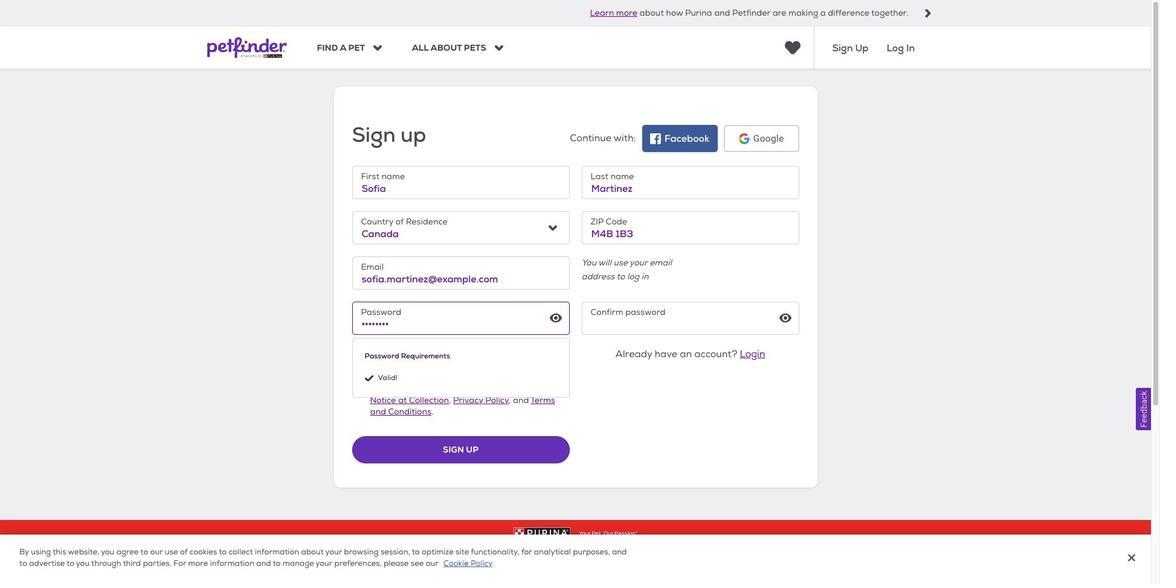 Task type: locate. For each thing, give the bounding box(es) containing it.
footer
[[0, 521, 1151, 585]]

None password field
[[352, 302, 570, 336], [582, 302, 799, 336], [352, 302, 570, 336], [582, 302, 799, 336]]

petfinder home image
[[207, 27, 287, 69]]

None text field
[[352, 166, 570, 200]]

privacy alert dialog
[[0, 535, 1151, 585]]

ZIP Code text field
[[582, 212, 799, 245]]

None email field
[[352, 257, 570, 290]]

None text field
[[582, 166, 799, 200]]



Task type: describe. For each thing, give the bounding box(es) containing it.
purina your pet, our passion image
[[0, 528, 1151, 540]]



